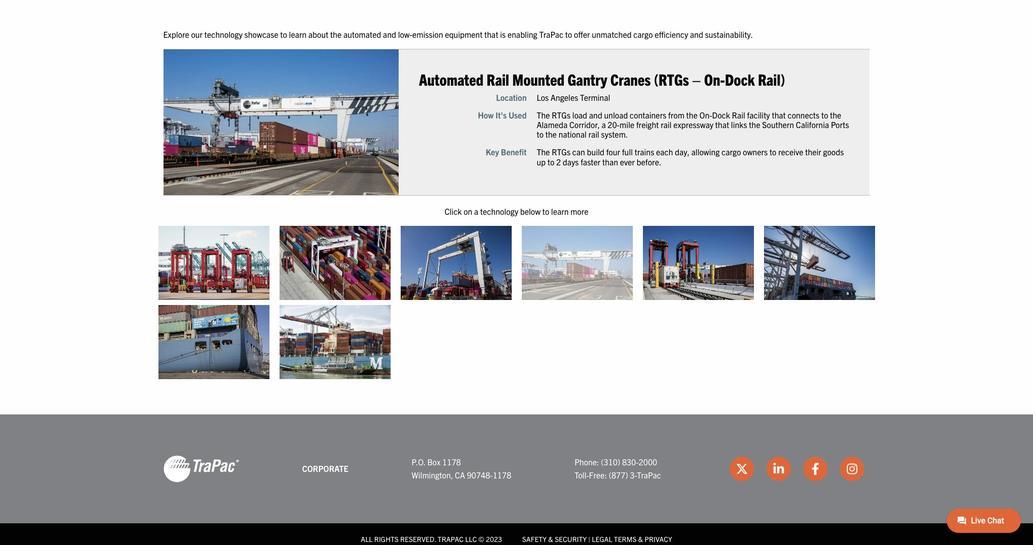 Task type: describe. For each thing, give the bounding box(es) containing it.
freight
[[636, 120, 659, 130]]

the for alameda
[[537, 110, 550, 120]]

southern
[[762, 120, 794, 130]]

0 horizontal spatial rail
[[487, 69, 509, 89]]

containers
[[630, 110, 667, 120]]

receive
[[779, 147, 804, 157]]

location
[[496, 92, 527, 102]]

california
[[796, 120, 829, 130]]

2000
[[639, 457, 657, 468]]

sustainability.
[[705, 29, 753, 39]]

the right 'from'
[[687, 110, 698, 120]]

(310)
[[601, 457, 620, 468]]

3-
[[630, 470, 637, 480]]

90748-
[[467, 470, 493, 480]]

explore our technology showcase to learn about the automated and low-emission equipment that is enabling trapac to offer unmatched cargo efficiency and sustainability.
[[163, 29, 753, 39]]

0 horizontal spatial that
[[485, 29, 498, 39]]

how it's used
[[478, 110, 527, 120]]

mile
[[620, 120, 635, 130]]

used
[[509, 110, 527, 120]]

phone:
[[575, 457, 599, 468]]

to left 2
[[548, 157, 555, 167]]

to up up
[[537, 129, 544, 139]]

safety & security | legal terms & privacy
[[522, 535, 672, 544]]

each
[[656, 147, 673, 157]]

0 horizontal spatial a
[[474, 206, 478, 216]]

to left offer
[[565, 29, 572, 39]]

from
[[668, 110, 685, 120]]

trapac los angeles automated straddle carrier image
[[158, 226, 269, 300]]

national
[[559, 129, 587, 139]]

owners
[[743, 147, 768, 157]]

2 & from the left
[[638, 535, 643, 544]]

angeles
[[551, 92, 578, 102]]

1 & from the left
[[548, 535, 553, 544]]

four
[[606, 147, 620, 157]]

rights
[[374, 535, 399, 544]]

trapac inside "automated rail mounted gantry cranes (rtgs – on-dock rail)" main content
[[539, 29, 564, 39]]

terms
[[614, 535, 637, 544]]

1 horizontal spatial rail
[[661, 120, 672, 130]]

ca
[[455, 470, 465, 480]]

more
[[571, 206, 589, 216]]

security
[[555, 535, 587, 544]]

rtgs for corridor,
[[552, 110, 571, 120]]

connects
[[788, 110, 820, 120]]

links
[[731, 120, 747, 130]]

safety & security link
[[522, 535, 587, 544]]

automated rail mounted gantry cranes (rtgs – on-dock rail) main content
[[153, 28, 1033, 385]]

can
[[573, 147, 585, 157]]

key
[[486, 147, 499, 157]]

0 horizontal spatial cargo
[[634, 29, 653, 39]]

(rtgs
[[654, 69, 689, 89]]

and inside the rtgs load and unload containers from the on-dock rail facility that connects to the alameda corridor, a 20-mile freight rail expressway that links the southern california ports to the national rail system.
[[589, 110, 602, 120]]

0 horizontal spatial rail
[[589, 129, 599, 139]]

all
[[361, 535, 373, 544]]

is
[[500, 29, 506, 39]]

all rights reserved. trapac llc © 2023
[[361, 535, 502, 544]]

our
[[191, 29, 203, 39]]

the right about
[[330, 29, 342, 39]]

how
[[478, 110, 494, 120]]

to left ports on the top right of page
[[822, 110, 828, 120]]

load
[[573, 110, 587, 120]]

about
[[308, 29, 328, 39]]

0 vertical spatial on-
[[704, 69, 725, 89]]

legal terms & privacy link
[[592, 535, 672, 544]]

it's
[[496, 110, 507, 120]]

system.
[[601, 129, 628, 139]]

p.o.
[[412, 457, 426, 468]]

build
[[587, 147, 605, 157]]

than
[[603, 157, 618, 167]]

day,
[[675, 147, 690, 157]]

automated rail mounted gantry cranes (rtgs – on-dock rail)
[[419, 69, 785, 89]]

explore
[[163, 29, 189, 39]]

1 horizontal spatial that
[[716, 120, 729, 130]]

showcase
[[244, 29, 278, 39]]

mounted
[[513, 69, 565, 89]]

faster
[[581, 157, 601, 167]]

days
[[563, 157, 579, 167]]

0 horizontal spatial learn
[[289, 29, 307, 39]]

0 horizontal spatial and
[[383, 29, 396, 39]]

facility
[[747, 110, 770, 120]]

rail inside the rtgs load and unload containers from the on-dock rail facility that connects to the alameda corridor, a 20-mile freight rail expressway that links the southern california ports to the national rail system.
[[732, 110, 745, 120]]

los angeles terminal
[[537, 92, 610, 102]]

goods
[[823, 147, 844, 157]]

cargo inside the rtgs can build four full trains each day, allowing cargo owners to receive their goods up to 2 days faster than ever before.
[[722, 147, 741, 157]]

key benefit
[[486, 147, 527, 157]]

click on a technology below to learn more
[[445, 206, 589, 216]]

efficiency
[[655, 29, 688, 39]]

1 horizontal spatial technology
[[480, 206, 518, 216]]

unmatched
[[592, 29, 632, 39]]

allowing
[[692, 147, 720, 157]]

to right below
[[543, 206, 549, 216]]

automated
[[419, 69, 484, 89]]

click
[[445, 206, 462, 216]]

©
[[479, 535, 484, 544]]



Task type: vqa. For each thing, say whether or not it's contained in the screenshot.
RTGs related to to
yes



Task type: locate. For each thing, give the bounding box(es) containing it.
free:
[[589, 470, 607, 480]]

and right load
[[589, 110, 602, 120]]

ports
[[831, 120, 849, 130]]

terminal
[[580, 92, 610, 102]]

1178
[[443, 457, 461, 468], [493, 470, 511, 480]]

corporate
[[302, 464, 348, 474]]

on-
[[704, 69, 725, 89], [700, 110, 712, 120]]

rtgs inside the rtgs load and unload containers from the on-dock rail facility that connects to the alameda corridor, a 20-mile freight rail expressway that links the southern california ports to the national rail system.
[[552, 110, 571, 120]]

1 rtgs from the top
[[552, 110, 571, 120]]

the rtgs load and unload containers from the on-dock rail facility that connects to the alameda corridor, a 20-mile freight rail expressway that links the southern california ports to the national rail system.
[[537, 110, 849, 139]]

learn left about
[[289, 29, 307, 39]]

2 horizontal spatial and
[[690, 29, 703, 39]]

rail
[[661, 120, 672, 130], [589, 129, 599, 139]]

the left 2
[[537, 147, 550, 157]]

the rtgs can build four full trains each day, allowing cargo owners to receive their goods up to 2 days faster than ever before.
[[537, 147, 844, 167]]

rtgs down 'angeles'
[[552, 110, 571, 120]]

alameda
[[537, 120, 568, 130]]

& right terms
[[638, 535, 643, 544]]

that left the is
[[485, 29, 498, 39]]

dock
[[725, 69, 755, 89], [712, 110, 730, 120]]

the down los
[[537, 110, 550, 120]]

1 vertical spatial rail
[[732, 110, 745, 120]]

technology left below
[[480, 206, 518, 216]]

expressway
[[674, 120, 714, 130]]

trapac down 2000
[[637, 470, 661, 480]]

1 vertical spatial learn
[[551, 206, 569, 216]]

the for up
[[537, 147, 550, 157]]

unload
[[604, 110, 628, 120]]

on- right 'from'
[[700, 110, 712, 120]]

rail up location
[[487, 69, 509, 89]]

corridor,
[[570, 120, 600, 130]]

on- right –
[[704, 69, 725, 89]]

0 vertical spatial a
[[602, 120, 606, 130]]

a
[[602, 120, 606, 130], [474, 206, 478, 216]]

0 horizontal spatial technology
[[204, 29, 243, 39]]

below
[[520, 206, 541, 216]]

2 rtgs from the top
[[552, 147, 571, 157]]

enabling
[[508, 29, 538, 39]]

emission
[[412, 29, 443, 39]]

1 the from the top
[[537, 110, 550, 120]]

1 horizontal spatial learn
[[551, 206, 569, 216]]

the
[[330, 29, 342, 39], [687, 110, 698, 120], [830, 110, 842, 120], [749, 120, 761, 130], [546, 129, 557, 139]]

dock left links
[[712, 110, 730, 120]]

the left "national"
[[546, 129, 557, 139]]

1 vertical spatial the
[[537, 147, 550, 157]]

1 vertical spatial on-
[[700, 110, 712, 120]]

up
[[537, 157, 546, 167]]

1 horizontal spatial 1178
[[493, 470, 511, 480]]

1 horizontal spatial cargo
[[722, 147, 741, 157]]

1 vertical spatial dock
[[712, 110, 730, 120]]

0 vertical spatial trapac
[[539, 29, 564, 39]]

1 horizontal spatial rail
[[732, 110, 745, 120]]

footer
[[0, 415, 1033, 546]]

0 vertical spatial rail
[[487, 69, 509, 89]]

a left 20-
[[602, 120, 606, 130]]

and right efficiency
[[690, 29, 703, 39]]

cargo left efficiency
[[634, 29, 653, 39]]

rail up build
[[589, 129, 599, 139]]

1 vertical spatial a
[[474, 206, 478, 216]]

1 horizontal spatial and
[[589, 110, 602, 120]]

box
[[427, 457, 441, 468]]

full
[[622, 147, 633, 157]]

0 vertical spatial learn
[[289, 29, 307, 39]]

the inside the rtgs can build four full trains each day, allowing cargo owners to receive their goods up to 2 days faster than ever before.
[[537, 147, 550, 157]]

1178 right ca
[[493, 470, 511, 480]]

a right the on
[[474, 206, 478, 216]]

rtgs
[[552, 110, 571, 120], [552, 147, 571, 157]]

1 horizontal spatial trapac
[[637, 470, 661, 480]]

rail)
[[758, 69, 785, 89]]

learn left more
[[551, 206, 569, 216]]

trains
[[635, 147, 654, 157]]

1178 up ca
[[443, 457, 461, 468]]

cargo
[[634, 29, 653, 39], [722, 147, 741, 157]]

equipment
[[445, 29, 483, 39]]

cranes
[[611, 69, 651, 89]]

privacy
[[645, 535, 672, 544]]

toll-
[[575, 470, 589, 480]]

1 vertical spatial trapac
[[637, 470, 661, 480]]

and left the low-
[[383, 29, 396, 39]]

rtgs inside the rtgs can build four full trains each day, allowing cargo owners to receive their goods up to 2 days faster than ever before.
[[552, 147, 571, 157]]

–
[[692, 69, 701, 89]]

trapac right enabling
[[539, 29, 564, 39]]

1 vertical spatial cargo
[[722, 147, 741, 157]]

offer
[[574, 29, 590, 39]]

2 horizontal spatial that
[[772, 110, 786, 120]]

0 vertical spatial technology
[[204, 29, 243, 39]]

trapac
[[438, 535, 464, 544]]

1 vertical spatial 1178
[[493, 470, 511, 480]]

a inside the rtgs load and unload containers from the on-dock rail facility that connects to the alameda corridor, a 20-mile freight rail expressway that links the southern california ports to the national rail system.
[[602, 120, 606, 130]]

automated
[[343, 29, 381, 39]]

&
[[548, 535, 553, 544], [638, 535, 643, 544]]

rail left facility
[[732, 110, 745, 120]]

safety
[[522, 535, 547, 544]]

rtgs for to
[[552, 147, 571, 157]]

2
[[556, 157, 561, 167]]

ever
[[620, 157, 635, 167]]

that right facility
[[772, 110, 786, 120]]

reserved.
[[400, 535, 436, 544]]

on- inside the rtgs load and unload containers from the on-dock rail facility that connects to the alameda corridor, a 20-mile freight rail expressway that links the southern california ports to the national rail system.
[[700, 110, 712, 120]]

0 horizontal spatial &
[[548, 535, 553, 544]]

0 vertical spatial 1178
[[443, 457, 461, 468]]

on
[[464, 206, 472, 216]]

& right safety
[[548, 535, 553, 544]]

los
[[537, 92, 549, 102]]

0 vertical spatial the
[[537, 110, 550, 120]]

benefit
[[501, 147, 527, 157]]

wilmington,
[[412, 470, 453, 480]]

that left links
[[716, 120, 729, 130]]

to right showcase
[[280, 29, 287, 39]]

trapac los angeles automated stacking crane image
[[279, 226, 390, 300]]

trapac los angeles automated radiation scanning image
[[643, 226, 754, 300]]

the right links
[[749, 120, 761, 130]]

1 horizontal spatial &
[[638, 535, 643, 544]]

trapac inside phone: (310) 830-2000 toll-free: (877) 3-trapac
[[637, 470, 661, 480]]

legal
[[592, 535, 613, 544]]

830-
[[622, 457, 639, 468]]

dock inside the rtgs load and unload containers from the on-dock rail facility that connects to the alameda corridor, a 20-mile freight rail expressway that links the southern california ports to the national rail system.
[[712, 110, 730, 120]]

footer containing p.o. box 1178
[[0, 415, 1033, 546]]

rail right freight
[[661, 120, 672, 130]]

2023
[[486, 535, 502, 544]]

2 the from the top
[[537, 147, 550, 157]]

cargo left owners at the top right of page
[[722, 147, 741, 157]]

p.o. box 1178 wilmington, ca 90748-1178
[[412, 457, 511, 480]]

technology
[[204, 29, 243, 39], [480, 206, 518, 216]]

to right owners at the top right of page
[[770, 147, 777, 157]]

low-
[[398, 29, 413, 39]]

1 vertical spatial technology
[[480, 206, 518, 216]]

before.
[[637, 157, 662, 167]]

the right california
[[830, 110, 842, 120]]

1 horizontal spatial a
[[602, 120, 606, 130]]

rtgs left can
[[552, 147, 571, 157]]

0 horizontal spatial 1178
[[443, 457, 461, 468]]

the inside the rtgs load and unload containers from the on-dock rail facility that connects to the alameda corridor, a 20-mile freight rail expressway that links the southern california ports to the national rail system.
[[537, 110, 550, 120]]

0 horizontal spatial trapac
[[539, 29, 564, 39]]

corporate image
[[163, 455, 239, 483]]

gantry
[[568, 69, 607, 89]]

0 vertical spatial cargo
[[634, 29, 653, 39]]

(877)
[[609, 470, 628, 480]]

the
[[537, 110, 550, 120], [537, 147, 550, 157]]

phone: (310) 830-2000 toll-free: (877) 3-trapac
[[575, 457, 661, 480]]

1 vertical spatial rtgs
[[552, 147, 571, 157]]

20-
[[608, 120, 620, 130]]

0 vertical spatial rtgs
[[552, 110, 571, 120]]

technology right "our"
[[204, 29, 243, 39]]

dock left rail)
[[725, 69, 755, 89]]

|
[[589, 535, 590, 544]]

0 vertical spatial dock
[[725, 69, 755, 89]]

learn
[[289, 29, 307, 39], [551, 206, 569, 216]]

rail
[[487, 69, 509, 89], [732, 110, 745, 120]]



